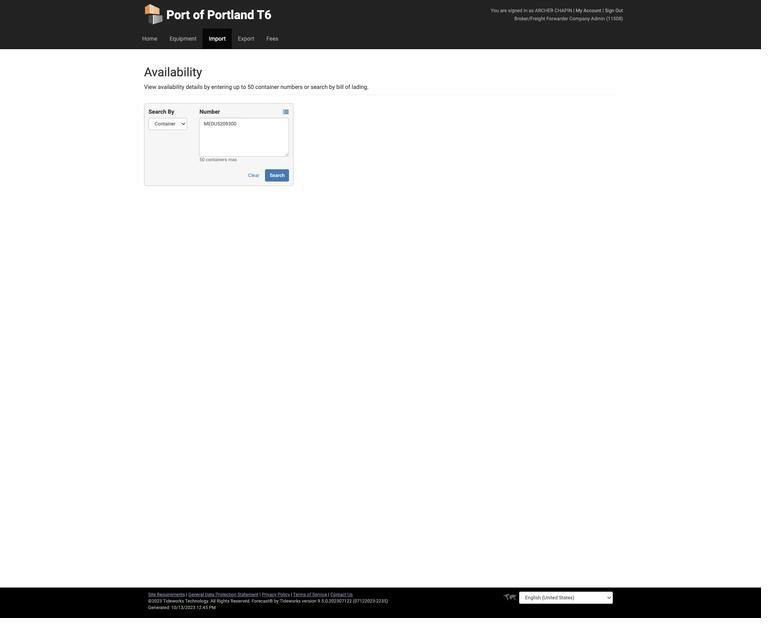 Task type: locate. For each thing, give the bounding box(es) containing it.
containers
[[206, 157, 227, 162]]

view availability details by entering up to 50 container numbers or search by bill of lading.
[[144, 84, 369, 90]]

numbers
[[281, 84, 303, 90]]

| left my
[[574, 8, 575, 13]]

search
[[149, 108, 166, 115], [270, 173, 285, 178]]

are
[[500, 8, 507, 13]]

terms of service link
[[293, 592, 327, 597]]

or
[[304, 84, 309, 90]]

1 vertical spatial of
[[345, 84, 350, 90]]

you are signed in as archer chapin | my account | sign out broker/freight forwarder company admin (11508)
[[491, 8, 623, 22]]

2 vertical spatial of
[[307, 592, 311, 597]]

50 right to
[[248, 84, 254, 90]]

by left bill
[[329, 84, 335, 90]]

all
[[211, 599, 216, 604]]

by
[[204, 84, 210, 90], [329, 84, 335, 90], [274, 599, 279, 604]]

forwarder
[[547, 16, 568, 22]]

contact us link
[[331, 592, 353, 597]]

of up version at the left of the page
[[307, 592, 311, 597]]

| left general
[[186, 592, 187, 597]]

of right bill
[[345, 84, 350, 90]]

| up forecast®
[[260, 592, 261, 597]]

technology.
[[185, 599, 209, 604]]

company
[[570, 16, 590, 22]]

lading.
[[352, 84, 369, 90]]

0 vertical spatial search
[[149, 108, 166, 115]]

equipment
[[170, 35, 197, 42]]

0 horizontal spatial 50
[[200, 157, 205, 162]]

0 horizontal spatial search
[[149, 108, 166, 115]]

broker/freight
[[515, 16, 545, 22]]

terms
[[293, 592, 306, 597]]

sign
[[605, 8, 615, 13]]

general data protection statement link
[[188, 592, 259, 597]]

1 vertical spatial search
[[270, 173, 285, 178]]

1 horizontal spatial of
[[307, 592, 311, 597]]

by right details
[[204, 84, 210, 90]]

bill
[[337, 84, 344, 90]]

search inside button
[[270, 173, 285, 178]]

to
[[241, 84, 246, 90]]

general
[[188, 592, 204, 597]]

site requirements link
[[148, 592, 185, 597]]

import
[[209, 35, 226, 42]]

search button
[[265, 169, 289, 182]]

by down privacy policy link
[[274, 599, 279, 604]]

as
[[529, 8, 534, 13]]

search by
[[149, 108, 174, 115]]

1 horizontal spatial search
[[270, 173, 285, 178]]

of right 'port'
[[193, 8, 204, 22]]

import button
[[203, 28, 232, 49]]

forecast®
[[252, 599, 273, 604]]

reserved.
[[231, 599, 251, 604]]

rights
[[217, 599, 230, 604]]

generated:
[[148, 605, 170, 610]]

1 horizontal spatial 50
[[248, 84, 254, 90]]

Number text field
[[200, 118, 289, 157]]

up
[[233, 84, 240, 90]]

my account link
[[576, 8, 602, 13]]

search right clear button
[[270, 173, 285, 178]]

search left by
[[149, 108, 166, 115]]

|
[[574, 8, 575, 13], [603, 8, 604, 13], [186, 592, 187, 597], [260, 592, 261, 597], [291, 592, 292, 597], [328, 592, 329, 597]]

my
[[576, 8, 582, 13]]

50 left containers
[[200, 157, 205, 162]]

50
[[248, 84, 254, 90], [200, 157, 205, 162]]

search for search
[[270, 173, 285, 178]]

container
[[255, 84, 279, 90]]

archer
[[535, 8, 554, 13]]

0 horizontal spatial of
[[193, 8, 204, 22]]

0 vertical spatial of
[[193, 8, 204, 22]]

site requirements | general data protection statement | privacy policy | terms of service | contact us ©2023 tideworks technology. all rights reserved. forecast® by tideworks version 9.5.0.202307122 (07122023-2235) generated: 10/13/2023 12:45 pm
[[148, 592, 388, 610]]

port of portland t6
[[166, 8, 272, 22]]

chapin
[[555, 8, 572, 13]]

search for search by
[[149, 108, 166, 115]]

1 horizontal spatial by
[[274, 599, 279, 604]]

home
[[142, 35, 157, 42]]

fees button
[[260, 28, 285, 49]]

in
[[524, 8, 528, 13]]

signed
[[508, 8, 523, 13]]

of
[[193, 8, 204, 22], [345, 84, 350, 90], [307, 592, 311, 597]]

clear button
[[244, 169, 264, 182]]



Task type: describe. For each thing, give the bounding box(es) containing it.
privacy policy link
[[262, 592, 290, 597]]

policy
[[278, 592, 290, 597]]

tideworks
[[280, 599, 301, 604]]

privacy
[[262, 592, 277, 597]]

requirements
[[157, 592, 185, 597]]

availability
[[144, 65, 202, 79]]

availability
[[158, 84, 184, 90]]

2 horizontal spatial of
[[345, 84, 350, 90]]

out
[[616, 8, 623, 13]]

statement
[[238, 592, 259, 597]]

| up 9.5.0.202307122
[[328, 592, 329, 597]]

10/13/2023
[[171, 605, 195, 610]]

2 horizontal spatial by
[[329, 84, 335, 90]]

port of portland t6 link
[[144, 0, 272, 28]]

12:45
[[197, 605, 208, 610]]

protection
[[216, 592, 237, 597]]

account
[[584, 8, 602, 13]]

view
[[144, 84, 156, 90]]

fees
[[267, 35, 279, 42]]

0 vertical spatial 50
[[248, 84, 254, 90]]

export button
[[232, 28, 260, 49]]

contact
[[331, 592, 346, 597]]

site
[[148, 592, 156, 597]]

(11508)
[[606, 16, 623, 22]]

equipment button
[[164, 28, 203, 49]]

by
[[168, 108, 174, 115]]

max
[[228, 157, 237, 162]]

sign out link
[[605, 8, 623, 13]]

us
[[348, 592, 353, 597]]

service
[[312, 592, 327, 597]]

of inside site requirements | general data protection statement | privacy policy | terms of service | contact us ©2023 tideworks technology. all rights reserved. forecast® by tideworks version 9.5.0.202307122 (07122023-2235) generated: 10/13/2023 12:45 pm
[[307, 592, 311, 597]]

by inside site requirements | general data protection statement | privacy policy | terms of service | contact us ©2023 tideworks technology. all rights reserved. forecast® by tideworks version 9.5.0.202307122 (07122023-2235) generated: 10/13/2023 12:45 pm
[[274, 599, 279, 604]]

9.5.0.202307122
[[318, 599, 352, 604]]

1 vertical spatial 50
[[200, 157, 205, 162]]

(07122023-
[[353, 599, 376, 604]]

home button
[[136, 28, 164, 49]]

data
[[205, 592, 214, 597]]

search
[[311, 84, 328, 90]]

clear
[[248, 173, 259, 178]]

t6
[[257, 8, 272, 22]]

| left sign
[[603, 8, 604, 13]]

portland
[[207, 8, 254, 22]]

version
[[302, 599, 317, 604]]

you
[[491, 8, 499, 13]]

admin
[[591, 16, 605, 22]]

details
[[186, 84, 203, 90]]

©2023 tideworks
[[148, 599, 184, 604]]

0 horizontal spatial by
[[204, 84, 210, 90]]

2235)
[[376, 599, 388, 604]]

number
[[200, 108, 220, 115]]

export
[[238, 35, 254, 42]]

50 containers max
[[200, 157, 237, 162]]

port
[[166, 8, 190, 22]]

show list image
[[283, 109, 289, 115]]

| up the tideworks
[[291, 592, 292, 597]]

pm
[[209, 605, 216, 610]]

entering
[[211, 84, 232, 90]]



Task type: vqa. For each thing, say whether or not it's contained in the screenshot.
"Site Requirements | General Data Protection Statement | Privacy Policy | Terms of Service | Contact Us ©2023 Tideworks Technology. All Rights Reserved. Forecast® by Tideworks version 9.5.0.202307122 (07122023-2235) Generated: 10/17/2023 10:26 AM"
no



